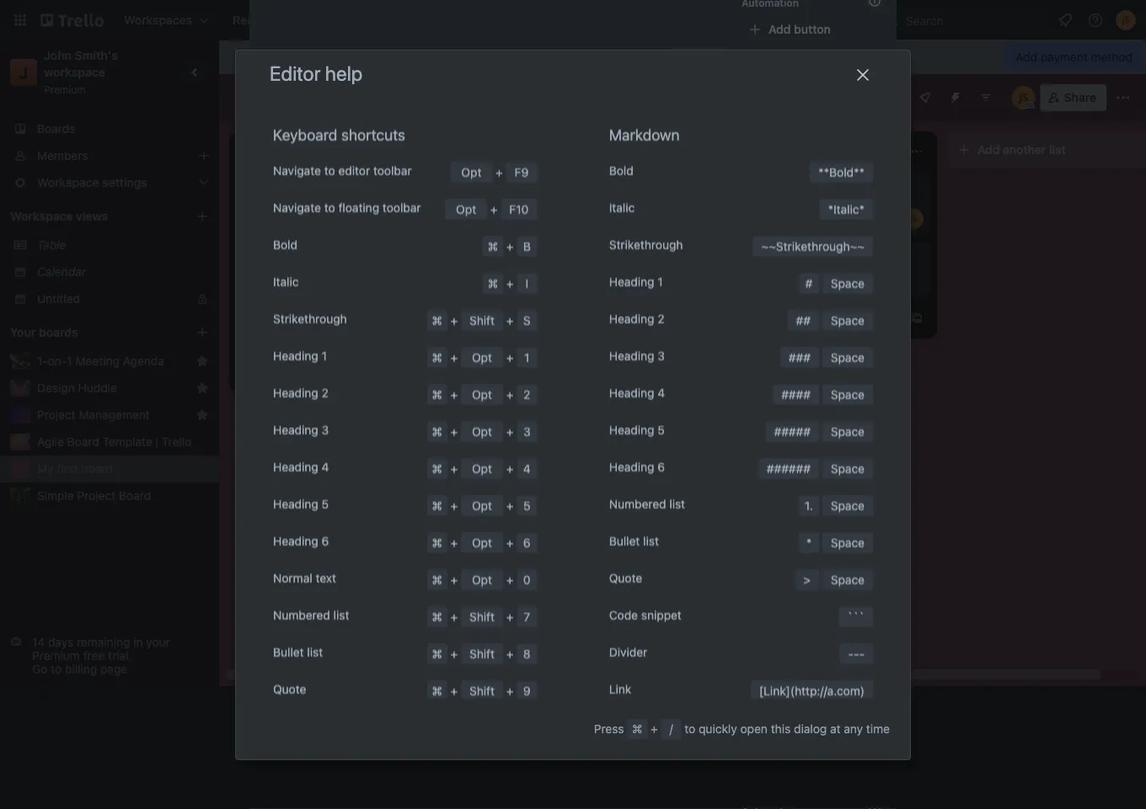 Task type: describe. For each thing, give the bounding box(es) containing it.
john smith (johnsmith38824343) image right open information menu 'icon'
[[1116, 10, 1136, 30]]

|
[[156, 435, 159, 449]]

john for john smith added checklist to this card 44 minutes ago
[[297, 629, 325, 643]]

john smith (johnsmith38824343) image left 36
[[263, 484, 290, 511]]

+ f10
[[487, 202, 529, 216]]

heading 1 for #
[[609, 274, 663, 288]]

heading 4 for ####
[[609, 386, 665, 400]]

1 vertical spatial create from template… image
[[431, 366, 445, 379]]

0 horizontal spatial share button
[[742, 226, 883, 253]]

to up project planning link
[[324, 200, 335, 214]]

0 vertical spatial 0
[[266, 267, 273, 279]]

1 horizontal spatial 5
[[523, 499, 531, 513]]

your
[[146, 636, 170, 650]]

0 vertical spatial share
[[1064, 91, 1096, 105]]

template.
[[811, 274, 856, 286]]

Board name text field
[[233, 84, 351, 111]]

* for *
[[806, 536, 812, 550]]

opt for + 5
[[472, 499, 492, 513]]

archived
[[365, 485, 412, 499]]

⌘ + for + 2
[[432, 387, 461, 401]]

minutes inside john smith set this card to be due nov 30 at 9:22 am 42 minutes ago
[[312, 600, 350, 612]]

design huddle
[[37, 381, 117, 395]]

numbered for ⌘
[[273, 608, 330, 622]]

method
[[1091, 50, 1133, 64]]

editor
[[270, 62, 321, 85]]

agenda
[[123, 354, 164, 368]]

project for project brainstorming
[[725, 190, 763, 204]]

for
[[380, 50, 396, 64]]

in inside 14 days remaining in your premium free trial. go to billing page
[[133, 636, 143, 650]]

this inside john smith added this card to to do an hour ago
[[403, 676, 423, 690]]

smith for added this card to to do
[[328, 676, 362, 690]]

opt left + f9
[[461, 165, 482, 179]]

another
[[1003, 143, 1046, 157]]

editor
[[338, 163, 370, 177]]

0 horizontal spatial /
[[273, 267, 276, 279]]

numbered for 1.
[[609, 497, 666, 511]]

🎉
[[233, 50, 244, 64]]

🎉 the premium free trial for john smith's workspace ends in 14 days.
[[233, 50, 639, 64]]

close help dialog image
[[853, 65, 873, 85]]

heading 6 for ######
[[609, 460, 665, 474]]

the
[[457, 438, 474, 452]]

bullet for ⌘
[[273, 645, 304, 659]]

a left ##
[[767, 311, 774, 325]]

add a card button for the create from template… icon to the right
[[715, 305, 903, 332]]

this up am
[[579, 534, 599, 548]]

delete
[[680, 54, 716, 67]]

i
[[525, 276, 528, 290]]

⌘ left b
[[488, 239, 498, 253]]

planning
[[288, 220, 334, 234]]

to left quickly
[[685, 723, 696, 737]]

opt for + 4
[[472, 462, 492, 475]]

0 vertical spatial free
[[329, 50, 352, 64]]

⌘ + for + 6
[[432, 536, 461, 550]]

confetti image
[[233, 50, 244, 64]]

members
[[37, 149, 88, 163]]

42 minutes ago link
[[297, 600, 370, 612]]

brainstorming
[[767, 190, 843, 204]]

this inside john smith sent this card to the board 34 minutes ago
[[392, 438, 412, 452]]

0 vertical spatial 14
[[588, 50, 602, 64]]

checklist inside john smith added checklist to this card 44 minutes ago
[[403, 629, 453, 643]]

2 vertical spatial board
[[81, 462, 113, 476]]

john for john smith archived this card 36 minutes ago
[[297, 485, 325, 499]]

this card is a template.
[[745, 274, 856, 286]]

9:22
[[547, 582, 572, 596]]

space for #
[[831, 276, 865, 290]]

⌘ + for + 5
[[432, 499, 461, 513]]

add an item button
[[297, 194, 383, 221]]

john right for at the top left
[[399, 50, 427, 64]]

>
[[803, 573, 811, 587]]

2 horizontal spatial bold
[[829, 165, 854, 179]]

heading 2 for ##
[[609, 312, 665, 325]]

nov 13 - nov 30
[[290, 244, 367, 255]]

numbered list for ⌘
[[273, 608, 349, 622]]

6 for ⌘
[[322, 534, 329, 548]]

toolbar for navigate to floating toolbar
[[383, 200, 421, 214]]

john smith (johnsmith38824343) image for added checklist to this card
[[263, 628, 290, 655]]

44
[[297, 647, 310, 659]]

john smith (johnsmith38824343) image right '* italic *'
[[903, 209, 924, 229]]

simple
[[37, 489, 74, 503]]

opt for + 2
[[472, 387, 492, 401]]

time
[[866, 723, 890, 737]]

- inside checkbox
[[325, 244, 330, 255]]

Assign jobs checkbox
[[270, 165, 283, 179]]

code
[[609, 608, 638, 622]]

to up 9:22
[[565, 534, 576, 548]]

any
[[844, 723, 863, 737]]

36
[[297, 503, 309, 515]]

⌘ for 8
[[432, 647, 443, 661]]

0%
[[269, 82, 284, 93]]

agile board template | trello link
[[37, 434, 209, 451]]

nov left 13
[[290, 244, 309, 255]]

add left button
[[769, 22, 791, 36]]

navigate to floating toolbar
[[273, 200, 421, 214]]

1 horizontal spatial smith's
[[430, 50, 473, 64]]

14 days remaining in your premium free trial. go to billing page
[[32, 636, 170, 677]]

space for 1.
[[831, 499, 865, 513]]

card inside john smith set this card to be due nov 30 at 9:22 am 42 minutes ago
[[408, 582, 433, 596]]

1 inside button
[[67, 354, 72, 368]]

add button button
[[742, 16, 883, 43]]

0 vertical spatial in
[[572, 50, 582, 64]]

0 horizontal spatial my first board
[[37, 462, 113, 476]]

john smith (johnsmith38824343) image left 'reply'
[[263, 531, 290, 558]]

13
[[312, 244, 323, 255]]

8
[[523, 647, 531, 661]]

0 horizontal spatial link
[[609, 682, 631, 696]]

1 horizontal spatial add a card button
[[475, 180, 664, 207]]

add left "payment"
[[1016, 50, 1037, 64]]

this inside john smith set this card to be due nov 30 at 9:22 am 42 minutes ago
[[385, 582, 405, 596]]

days.
[[608, 50, 639, 64]]

⌘ + for + 3
[[432, 424, 461, 438]]

0 notifications image
[[1055, 10, 1075, 30]]

+ 5
[[503, 499, 531, 513]]

add payment method
[[1016, 50, 1133, 64]]

opt for + 6
[[472, 536, 492, 550]]

john smith (johnsmith38824343) image left 34
[[263, 437, 290, 464]]

opt for + 0
[[472, 573, 492, 587]]

2 for ##
[[658, 312, 665, 325]]

+ 2
[[503, 387, 530, 401]]

strikethrough for ~~
[[609, 237, 683, 251]]

john smith (johnsmith38824343) image left 42
[[263, 581, 290, 608]]

0 vertical spatial board
[[67, 435, 99, 449]]

an hour ago link
[[297, 694, 353, 706]]

create a view image
[[196, 210, 209, 223]]

markdown
[[609, 125, 680, 143]]

meeting inside button
[[75, 354, 120, 368]]

[
[[759, 684, 764, 698]]

opt for + 3
[[472, 424, 492, 438]]

opt for + 1
[[472, 350, 492, 364]]

shift for s
[[469, 313, 495, 327]]

john for john smith added this card to to do an hour ago
[[297, 676, 325, 690]]

navigate to editor toolbar
[[273, 163, 412, 177]]

your boards with 6 items element
[[10, 323, 170, 343]]

bullet for *
[[609, 534, 640, 548]]

1-on-1 meeting agenda button
[[37, 353, 189, 370]]

john smith's workspace link
[[44, 48, 121, 79]]

john smith added checklist to this card 44 minutes ago
[[297, 629, 518, 659]]

list up 44 minutes ago link
[[333, 608, 349, 622]]

payment
[[1041, 50, 1088, 64]]

####
[[781, 387, 811, 401]]

jobs
[[336, 165, 359, 179]]

⌘ up link image
[[488, 276, 498, 290]]

quickly
[[699, 723, 737, 737]]

project planning
[[246, 220, 334, 234]]

smith's inside john smith's workspace premium
[[75, 48, 118, 62]]

views
[[76, 209, 108, 223]]

Nov 13 - Nov 30 checkbox
[[270, 239, 372, 260]]

workspace views
[[10, 209, 108, 223]]

ago inside john smith added checklist to this card 44 minutes ago
[[353, 647, 371, 659]]

navigate for navigate to editor toolbar
[[273, 163, 321, 177]]

1 horizontal spatial 6
[[523, 536, 531, 550]]

heading 1 for ⌘
[[273, 349, 327, 363]]

added for added checklist to this card
[[365, 629, 400, 643]]

ago inside john smith sent this card to the board 34 minutes ago
[[353, 456, 371, 468]]

bullet list for *
[[609, 534, 659, 548]]

add down nov 30 option
[[263, 365, 285, 379]]

0 inside editor help dialog
[[523, 573, 531, 587]]

list down 42
[[307, 645, 323, 659]]

⌘ for 6
[[432, 536, 443, 550]]

space for *
[[831, 536, 865, 550]]

Main content area, start typing to enter text. text field
[[315, 351, 710, 371]]

sent
[[365, 438, 389, 452]]

/ inside editor help dialog
[[670, 723, 673, 737]]

smith for set this card to be due nov 30 at 9:22 am
[[328, 582, 362, 596]]

bullet list for ⌘
[[273, 645, 323, 659]]

space for ####
[[831, 387, 865, 401]]

your boards
[[10, 326, 78, 340]]

ago inside to this card 40 minutes ago
[[689, 536, 707, 547]]

agile board template | trello
[[37, 435, 192, 449]]

6 for ######
[[658, 460, 665, 474]]

##
[[796, 313, 811, 327]]

heading 2 for ⌘
[[273, 386, 329, 400]]

4 for ⌘
[[322, 460, 329, 474]]

1 vertical spatial first
[[57, 462, 78, 476]]

premium inside john smith's workspace premium
[[44, 83, 86, 95]]

john smith archived this card 36 minutes ago
[[297, 485, 462, 515]]

shift for 7
[[469, 610, 495, 624]]

at inside editor help dialog
[[830, 723, 841, 737]]

1 horizontal spatial 2
[[523, 387, 530, 401]]

save
[[307, 402, 334, 416]]

this inside john smith added checklist to this card 44 minutes ago
[[471, 629, 490, 643]]

john for john smith sent this card to the board 34 minutes ago
[[297, 438, 325, 452]]

ago inside john smith added this card to to do an hour ago
[[336, 694, 353, 706]]

project planning link
[[246, 219, 442, 236]]

quote for >
[[609, 571, 642, 585]]

free inside 14 days remaining in your premium free trial. go to billing page
[[83, 649, 105, 663]]

project brainstorming
[[725, 190, 843, 204]]

⌘ + for + 4
[[432, 462, 461, 475]]

⌘ for 0
[[432, 573, 443, 587]]

set
[[365, 582, 382, 596]]

simple project board
[[37, 489, 151, 503]]

space for #####
[[831, 424, 865, 438]]

italic for ⌘
[[273, 274, 299, 288]]

to left jobs
[[324, 163, 335, 177]]

heading 3 for ###
[[609, 349, 665, 363]]

⌘ + for + 1
[[432, 350, 461, 364]]

space for ######
[[831, 462, 865, 475]]

minutes inside john smith sent this card to the board 34 minutes ago
[[312, 456, 350, 468]]

boards link
[[0, 115, 219, 142]]

create for create timeline
[[297, 134, 333, 148]]

list inside button
[[1049, 143, 1066, 157]]

your
[[10, 326, 36, 340]]

⌘ + for + 0
[[432, 573, 461, 587]]

meeting link
[[246, 303, 442, 320]]

management
[[79, 408, 150, 422]]

this
[[745, 274, 765, 286]]

0 horizontal spatial share
[[769, 232, 801, 246]]

⌘ right press
[[632, 723, 643, 737]]

untitled
[[37, 292, 80, 306]]

space for ##
[[831, 313, 865, 327]]

30 inside checkbox
[[355, 244, 367, 255]]

0 horizontal spatial checklist
[[297, 53, 356, 69]]

0 vertical spatial meeting
[[246, 305, 290, 319]]

b
[[523, 239, 531, 253]]

john smith (johnsmith38824343) image up another
[[1012, 86, 1036, 110]]

huddle
[[78, 381, 117, 395]]

project for color: sky, title: "project" element
[[283, 210, 318, 222]]

heading 3 for ⌘
[[273, 423, 329, 437]]

create timeline
[[297, 134, 379, 148]]

add left another
[[978, 143, 1000, 157]]

⌘ for 1
[[432, 350, 443, 364]]

button
[[794, 22, 831, 36]]

project down my first board link
[[77, 489, 116, 503]]

bold for ⌘
[[273, 237, 298, 251]]

30 inside option
[[288, 328, 301, 340]]

be
[[450, 582, 464, 596]]

2 horizontal spatial strikethrough
[[776, 239, 850, 253]]

project brainstorming link
[[725, 189, 920, 206]]

shift for 9
[[469, 684, 495, 698]]

36 minutes ago link
[[297, 503, 371, 515]]

delete link
[[670, 47, 726, 74]]

smith for sent this card to the board
[[328, 438, 362, 452]]

###
[[789, 350, 811, 364]]

1 horizontal spatial create from template… image
[[910, 312, 924, 325]]

a right is
[[803, 274, 808, 286]]

f9
[[515, 165, 529, 179]]

project for project planning
[[246, 220, 285, 234]]

2 horizontal spatial *
[[859, 202, 865, 216]]



Task type: vqa. For each thing, say whether or not it's contained in the screenshot.


Task type: locate. For each thing, give the bounding box(es) containing it.
nov inside john smith set this card to be due nov 30 at 9:22 am 42 minutes ago
[[491, 582, 512, 596]]

in
[[572, 50, 582, 64], [133, 636, 143, 650]]

⌘ + up the the
[[432, 387, 461, 401]]

0 vertical spatial board
[[300, 88, 342, 107]]

1 horizontal spatial heading 2
[[609, 312, 665, 325]]

smith up 'an hour ago' link
[[328, 676, 362, 690]]

do
[[484, 676, 499, 690]]

0 horizontal spatial bold
[[273, 237, 298, 251]]

to inside john smith added this card to to do an hour ago
[[453, 676, 464, 690]]

2 horizontal spatial 2
[[658, 312, 665, 325]]

john for john smith's workspace premium
[[44, 48, 72, 62]]

to inside 14 days remaining in your premium free trial. go to billing page
[[51, 663, 62, 677]]

add a card
[[502, 187, 562, 201], [742, 311, 802, 325], [263, 365, 323, 379]]

editor help dialog
[[236, 51, 910, 810]]

at inside john smith set this card to be due nov 30 at 9:22 am 42 minutes ago
[[533, 582, 544, 596]]

add a card for the bottommost the create from template… icon's 'add a card' button
[[263, 365, 323, 379]]

0 vertical spatial an
[[332, 200, 346, 214]]

1 john smith (johnsmith38824343) image from the top
[[263, 292, 290, 319]]

0 vertical spatial first
[[267, 88, 296, 107]]

smith inside john smith set this card to be due nov 30 at 9:22 am 42 minutes ago
[[328, 582, 362, 596]]

navigate for navigate to floating toolbar
[[273, 200, 321, 214]]

1 vertical spatial /
[[670, 723, 673, 737]]

1 horizontal spatial at
[[830, 723, 841, 737]]

card inside john smith added this card to to do an hour ago
[[426, 676, 450, 690]]

search image
[[887, 13, 900, 27]]

this inside editor help dialog
[[771, 723, 791, 737]]

1 horizontal spatial share
[[1064, 91, 1096, 105]]

1 horizontal spatial bold
[[609, 163, 634, 177]]

to left the the
[[443, 438, 453, 452]]

1 ~~ from the left
[[761, 239, 776, 253]]

an up project planning link
[[332, 200, 346, 214]]

share down add payment method link
[[1064, 91, 1096, 105]]

add a card button for the bottommost the create from template… icon
[[236, 359, 425, 386]]

2 horizontal spatial add a card button
[[715, 305, 903, 332]]

to inside john smith added checklist to this card 44 minutes ago
[[456, 629, 467, 643]]

john up hour
[[297, 676, 325, 690]]

2 for ⌘
[[322, 386, 329, 400]]

0 vertical spatial add a card
[[502, 187, 562, 201]]

my left '0%'
[[241, 88, 263, 107]]

ago down sent
[[353, 456, 371, 468]]

1 vertical spatial board
[[119, 489, 151, 503]]

1 vertical spatial meeting
[[75, 354, 120, 368]]

0 horizontal spatial 6
[[322, 534, 329, 548]]

a left first
[[288, 365, 295, 379]]

numbered down normal text
[[273, 608, 330, 622]]

34
[[297, 456, 310, 468]]

banner containing 🎉
[[219, 40, 1146, 74]]

2 ~~ from the left
[[850, 239, 865, 253]]

ago down archived
[[353, 503, 371, 515]]

2 space from the top
[[831, 313, 865, 327]]

⌘ + right archived
[[432, 499, 461, 513]]

share button down add payment method link
[[1041, 84, 1107, 111]]

4 for ####
[[658, 386, 665, 400]]

john smith added this card to to do an hour ago
[[297, 676, 499, 706]]

press ⌘ + / to quickly open this dialog at any time
[[594, 723, 890, 737]]

s
[[523, 313, 531, 327]]

an inside 'button'
[[332, 200, 346, 214]]

2 horizontal spatial add a card
[[742, 311, 802, 325]]

2 create from the top
[[297, 134, 333, 148]]

Search field
[[880, 7, 1048, 34]]

1 vertical spatial toolbar
[[383, 200, 421, 214]]

project for project management
[[37, 408, 76, 422]]

opt left "+ f10"
[[456, 202, 476, 216]]

1 added from the top
[[365, 629, 400, 643]]

at left 9:22
[[533, 582, 544, 596]]

heading 3
[[609, 349, 665, 363], [273, 423, 329, 437]]

⌘ for 5
[[432, 499, 443, 513]]

john up 44
[[297, 629, 325, 643]]

card inside the john smith archived this card 36 minutes ago
[[438, 485, 462, 499]]

0 horizontal spatial 2
[[322, 386, 329, 400]]

⌘ for 2
[[432, 387, 443, 401]]

1 vertical spatial numbered list
[[273, 608, 349, 622]]

first
[[315, 354, 339, 367]]

Create timeline checkbox
[[270, 135, 283, 148]]

1 horizontal spatial link
[[764, 684, 786, 698]]

0 horizontal spatial 30
[[288, 328, 301, 340]]

board down editor help
[[300, 88, 342, 107]]

30 inside john smith set this card to be due nov 30 at 9:22 am 42 minutes ago
[[515, 582, 530, 596]]

show menu image
[[1115, 89, 1132, 106]]

primary element
[[0, 0, 1146, 40]]

project up 13
[[283, 210, 318, 222]]

john inside the john smith archived this card 36 minutes ago
[[297, 485, 325, 499]]

0 vertical spatial premium
[[276, 50, 326, 64]]

starred icon image
[[196, 355, 209, 368], [196, 382, 209, 395], [196, 409, 209, 422]]

italic for *
[[609, 200, 635, 214]]

1 vertical spatial bullet list
[[273, 645, 323, 659]]

link image
[[480, 303, 500, 324]]

0 horizontal spatial meeting
[[75, 354, 120, 368]]

shift for 8
[[469, 647, 495, 661]]

1 space from the top
[[831, 276, 865, 290]]

0 horizontal spatial numbered
[[273, 608, 330, 622]]

to right the go
[[51, 663, 62, 677]]

john inside john smith sent this card to the board 34 minutes ago
[[297, 438, 325, 452]]

checklist
[[297, 53, 356, 69], [403, 629, 453, 643]]

project inside button
[[37, 408, 76, 422]]

⌘ + down the the
[[432, 462, 461, 475]]

toolbar for navigate to editor toolbar
[[373, 163, 412, 177]]

board inside john smith sent this card to the board 34 minutes ago
[[477, 438, 509, 452]]

1.
[[805, 499, 813, 513]]

create
[[297, 104, 333, 118], [297, 134, 333, 148]]

⌘ left the to
[[432, 684, 443, 698]]

strikethrough for ⌘
[[273, 312, 347, 325]]

0 vertical spatial add a card button
[[475, 180, 664, 207]]

0 horizontal spatial board
[[67, 435, 99, 449]]

minutes
[[312, 456, 350, 468], [312, 503, 350, 515], [648, 536, 686, 547], [312, 600, 350, 612], [313, 647, 350, 659]]

editor toolbar toolbar
[[305, 300, 720, 327]]

nov down project planning link
[[333, 244, 352, 255]]

code snippet
[[609, 608, 682, 622]]

add a card up f10
[[502, 187, 562, 201]]

0 vertical spatial workspace
[[476, 50, 538, 64]]

checklist up the board name "text field"
[[297, 53, 356, 69]]

14 left days.
[[588, 50, 602, 64]]

nov inside option
[[266, 328, 285, 340]]

1 vertical spatial my
[[37, 462, 54, 476]]

heading
[[609, 274, 654, 288], [609, 312, 654, 325], [273, 349, 318, 363], [609, 349, 654, 363], [273, 386, 318, 400], [609, 386, 654, 400], [273, 423, 318, 437], [609, 423, 654, 437], [273, 460, 318, 474], [609, 460, 654, 474], [273, 497, 318, 511], [273, 534, 318, 548]]

to inside john smith sent this card to the board 34 minutes ago
[[443, 438, 453, 452]]

share down project brainstorming on the right top
[[769, 232, 801, 246]]

⌘ for 9
[[432, 684, 443, 698]]

smith inside john smith added checklist to this card 44 minutes ago
[[328, 629, 362, 643]]

1 vertical spatial my first board
[[37, 462, 113, 476]]

2 navigate from the top
[[273, 200, 321, 214]]

0 horizontal spatial quote
[[273, 682, 306, 696]]

toolbar right item
[[383, 200, 421, 214]]

starred icon image for project management
[[196, 409, 209, 422]]

first up simple
[[57, 462, 78, 476]]

⌘ for 7
[[432, 610, 443, 624]]

⌘ + shift + 7
[[432, 610, 530, 624]]

0 / 3
[[266, 267, 282, 279]]

2 john smith (johnsmith38824343) image from the top
[[263, 628, 290, 655]]

2 smith from the top
[[328, 485, 362, 499]]

1 horizontal spatial board
[[119, 489, 151, 503]]

a up f10
[[528, 187, 534, 201]]

2 ** from the left
[[854, 165, 865, 179]]

smith's right j
[[75, 48, 118, 62]]

0 vertical spatial heading 3
[[609, 349, 665, 363]]

1 vertical spatial navigate
[[273, 200, 321, 214]]

smith inside the john smith archived this card 36 minutes ago
[[328, 485, 362, 499]]

0 vertical spatial starred icon image
[[196, 355, 209, 368]]

added down john smith added checklist to this card 44 minutes ago
[[365, 676, 400, 690]]

bullet down 42
[[273, 645, 304, 659]]

0 vertical spatial quote
[[609, 571, 642, 585]]

added inside john smith added checklist to this card 44 minutes ago
[[365, 629, 400, 643]]

smith up 44 minutes ago link
[[328, 629, 362, 643]]

john right j
[[44, 48, 72, 62]]

smith up 34 minutes ago link
[[328, 438, 362, 452]]

0 vertical spatial heading 6
[[609, 460, 665, 474]]

floating
[[338, 200, 379, 214]]

/
[[273, 267, 276, 279], [670, 723, 673, 737]]

normal text
[[273, 571, 336, 585]]

8 space from the top
[[831, 536, 865, 550]]

shift
[[469, 313, 495, 327], [469, 610, 495, 624], [469, 647, 495, 661], [469, 684, 495, 698]]

starred icon image for 1-on-1 meeting agenda
[[196, 355, 209, 368]]

heading 6
[[609, 460, 665, 474], [273, 534, 329, 548]]

smith inside john smith added this card to to do an hour ago
[[328, 676, 362, 690]]

project
[[725, 190, 763, 204], [283, 210, 318, 222], [246, 220, 285, 234], [37, 408, 76, 422], [77, 489, 116, 503]]

1 horizontal spatial /
[[670, 723, 673, 737]]

1 vertical spatial at
[[830, 723, 841, 737]]

34 minutes ago link
[[297, 456, 371, 468]]

add another list
[[978, 143, 1066, 157]]

9 space from the top
[[831, 573, 865, 587]]

outline
[[336, 104, 373, 118]]

⌘ + shift + s
[[432, 313, 531, 327]]

navigate down create timeline checkbox
[[273, 163, 321, 177]]

list right another
[[1049, 143, 1066, 157]]

0 horizontal spatial numbered list
[[273, 608, 349, 622]]

2 vertical spatial john smith (johnsmith38824343) image
[[263, 675, 290, 702]]

1 vertical spatial heading 5
[[273, 497, 329, 511]]

free
[[329, 50, 352, 64], [83, 649, 105, 663]]

0 horizontal spatial strikethrough
[[273, 312, 347, 325]]

* for * italic *
[[828, 202, 834, 216]]

1 horizontal spatial 0
[[523, 573, 531, 587]]

######
[[767, 462, 811, 475]]

shift down due
[[469, 610, 495, 624]]

john inside john smith added checklist to this card 44 minutes ago
[[297, 629, 325, 643]]

list
[[1049, 143, 1066, 157], [669, 497, 685, 511], [643, 534, 659, 548], [333, 608, 349, 622], [307, 645, 323, 659]]

0 vertical spatial create from template… image
[[910, 312, 924, 325]]

automation image
[[942, 84, 966, 108]]

italic down markdown
[[609, 200, 635, 214]]

⌘ + left i
[[488, 276, 517, 290]]

this up ⌘ + shift + 8
[[471, 629, 490, 643]]

+ 6
[[503, 536, 531, 550]]

1 horizontal spatial meeting
[[246, 305, 290, 319]]

⌘ + b
[[488, 239, 531, 253]]

minutes inside john smith added checklist to this card 44 minutes ago
[[313, 647, 350, 659]]

0 vertical spatial john smith (johnsmith38824343) image
[[263, 292, 290, 319]]

john inside john smith's workspace premium
[[44, 48, 72, 62]]

trial.
[[108, 649, 132, 663]]

design
[[37, 381, 75, 395]]

members link
[[0, 142, 219, 169]]

add a card down nov 30
[[263, 365, 323, 379]]

0 vertical spatial numbered
[[609, 497, 666, 511]]

opt down the the
[[472, 462, 492, 475]]

checklist group
[[263, 96, 728, 187]]

2 vertical spatial add a card button
[[236, 359, 425, 386]]

0 vertical spatial heading 1
[[609, 274, 663, 288]]

1 vertical spatial heading 3
[[273, 423, 329, 437]]

1 vertical spatial quote
[[273, 682, 306, 696]]

numbered up to this card 40 minutes ago at the bottom of the page
[[609, 497, 666, 511]]

heading 5 for ⌘
[[273, 497, 329, 511]]

color: sky, title: "project" element
[[283, 209, 318, 222]]

0 vertical spatial toolbar
[[373, 163, 412, 177]]

⌘ + shift + 9
[[432, 684, 531, 698]]

heading 6 up 'reply'
[[273, 534, 329, 548]]

an left hour
[[297, 694, 308, 706]]

3 shift from the top
[[469, 647, 495, 661]]

1 horizontal spatial 4
[[523, 462, 531, 475]]

#####
[[774, 424, 811, 438]]

3 starred icon image from the top
[[196, 409, 209, 422]]

numbered list for 1.
[[609, 497, 685, 511]]

5 for ⌘
[[322, 497, 329, 511]]

make
[[769, 157, 798, 171]]

ago right hour
[[336, 694, 353, 706]]

⌘ + shift + 8
[[432, 647, 531, 661]]

2 added from the top
[[365, 676, 400, 690]]

5 smith from the top
[[328, 629, 362, 643]]

smith's right for at the top left
[[430, 50, 473, 64]]

j link
[[10, 59, 37, 86]]

30
[[355, 244, 367, 255], [288, 328, 301, 340], [515, 582, 530, 596]]

this inside the john smith archived this card 36 minutes ago
[[415, 485, 435, 499]]

](http://a.com)
[[786, 684, 865, 698]]

my first board up 'simple project board'
[[37, 462, 113, 476]]

an inside john smith added this card to to do an hour ago
[[297, 694, 308, 706]]

0 vertical spatial bullet
[[609, 534, 640, 548]]

link down divider
[[609, 682, 631, 696]]

keyboard
[[273, 125, 337, 143]]

my inside my first board link
[[37, 462, 54, 476]]

create up keyboard
[[297, 104, 333, 118]]

0 horizontal spatial add a card button
[[236, 359, 425, 386]]

1 vertical spatial an
[[297, 694, 308, 706]]

0 horizontal spatial board
[[81, 462, 113, 476]]

meeting up huddle
[[75, 354, 120, 368]]

john inside john smith added this card to to do an hour ago
[[297, 676, 325, 690]]

john smith (johnsmith38824343) image
[[263, 292, 290, 319], [263, 628, 290, 655], [263, 675, 290, 702]]

open
[[740, 723, 768, 737]]

3 john smith (johnsmith38824343) image from the top
[[263, 675, 290, 702]]

smith for added checklist to this card
[[328, 629, 362, 643]]

assign
[[297, 165, 333, 179]]

italic down ** bold **
[[834, 202, 859, 216]]

0 horizontal spatial free
[[83, 649, 105, 663]]

agile
[[37, 435, 64, 449]]

1 horizontal spatial share button
[[1041, 84, 1107, 111]]

0 horizontal spatial my
[[37, 462, 54, 476]]

2 shift from the top
[[469, 610, 495, 624]]

9
[[523, 684, 531, 698]]

6 space from the top
[[831, 462, 865, 475]]

---
[[848, 647, 865, 661]]

1 starred icon image from the top
[[196, 355, 209, 368]]

minutes inside the john smith archived this card 36 minutes ago
[[312, 503, 350, 515]]

john smith (johnsmith38824343) image
[[1116, 10, 1136, 30], [1012, 86, 1036, 110], [903, 209, 924, 229], [263, 437, 290, 464], [263, 484, 290, 511], [263, 531, 290, 558], [263, 581, 290, 608]]

board!
[[342, 354, 377, 367]]

add a card for 'add a card' button for the create from template… icon to the right
[[742, 311, 802, 325]]

ago inside john smith set this card to be due nov 30 at 9:22 am 42 minutes ago
[[353, 600, 370, 612]]

assign jobs
[[297, 165, 359, 179]]

added
[[365, 629, 400, 643], [365, 676, 400, 690]]

3 smith from the top
[[328, 534, 362, 548]]

1 vertical spatial board
[[477, 438, 509, 452]]

my first board inside the board name "text field"
[[241, 88, 342, 107]]

1 create from the top
[[297, 104, 333, 118]]

billing
[[65, 663, 97, 677]]

first inside the board name "text field"
[[267, 88, 296, 107]]

+ 3
[[503, 424, 531, 438]]

⌘ + left the + 3
[[432, 424, 461, 438]]

press
[[594, 723, 624, 737]]

smith inside john smith sent this card to the board 34 minutes ago
[[328, 438, 362, 452]]

1 horizontal spatial bullet
[[609, 534, 640, 548]]

first down the editor
[[267, 88, 296, 107]]

1 smith from the top
[[328, 438, 362, 452]]

0 horizontal spatial ~~
[[761, 239, 776, 253]]

space for ###
[[831, 350, 865, 364]]

john for john smith
[[297, 534, 325, 548]]

create from template… image
[[910, 312, 924, 325], [431, 366, 445, 379]]

0 vertical spatial 30
[[355, 244, 367, 255]]

premium
[[276, 50, 326, 64], [44, 83, 86, 95], [32, 649, 80, 663]]

john for john smith set this card to be due nov 30 at 9:22 am 42 minutes ago
[[297, 582, 325, 596]]

0 vertical spatial added
[[365, 629, 400, 643]]

john smith (johnsmith38824343) image for added this card to to do
[[263, 675, 290, 702]]

2 vertical spatial starred icon image
[[196, 409, 209, 422]]

⌘ + down '⌘ + shift + s'
[[432, 350, 461, 364]]

4 space from the top
[[831, 387, 865, 401]]

to left the be
[[436, 582, 447, 596]]

smith down 36 minutes ago link
[[328, 534, 362, 548]]

to inside john smith set this card to be due nov 30 at 9:22 am 42 minutes ago
[[436, 582, 447, 596]]

card inside john smith sent this card to the board 34 minutes ago
[[415, 438, 439, 452]]

4 shift from the top
[[469, 684, 495, 698]]

heading 5 for #####
[[609, 423, 665, 437]]

0 horizontal spatial smith's
[[75, 48, 118, 62]]

0 vertical spatial /
[[273, 267, 276, 279]]

board up 'simple project board'
[[81, 462, 113, 476]]

1 vertical spatial starred icon image
[[196, 382, 209, 395]]

⌘ + left due
[[432, 573, 461, 587]]

⌘ for 3
[[432, 424, 443, 438]]

navigate
[[273, 163, 321, 177], [273, 200, 321, 214]]

~~ down '* italic *'
[[850, 239, 865, 253]]

in left the your
[[133, 636, 143, 650]]

heading 6 for ⌘
[[273, 534, 329, 548]]

project down the color: green, title: none icon
[[246, 220, 285, 234]]

opt left + 1
[[472, 350, 492, 364]]

space
[[831, 276, 865, 290], [831, 313, 865, 327], [831, 350, 865, 364], [831, 387, 865, 401], [831, 424, 865, 438], [831, 462, 865, 475], [831, 499, 865, 513], [831, 536, 865, 550], [831, 573, 865, 587]]

nov down 0 / 3
[[266, 328, 285, 340]]

open information menu image
[[1087, 12, 1104, 29]]

trial
[[355, 50, 377, 64]]

add a card button
[[475, 180, 664, 207], [715, 305, 903, 332], [236, 359, 425, 386]]

1 horizontal spatial *
[[828, 202, 834, 216]]

a
[[528, 187, 534, 201], [803, 274, 808, 286], [767, 311, 774, 325], [288, 365, 295, 379]]

power ups image
[[918, 91, 932, 105]]

2 horizontal spatial italic
[[834, 202, 859, 216]]

switch to… image
[[12, 12, 29, 29]]

0 horizontal spatial create from template… image
[[431, 366, 445, 379]]

2 starred icon image from the top
[[196, 382, 209, 395]]

share button
[[1041, 84, 1107, 111], [742, 226, 883, 253]]

2 horizontal spatial 6
[[658, 460, 665, 474]]

1 navigate from the top
[[273, 163, 321, 177]]

1 horizontal spatial free
[[329, 50, 352, 64]]

board
[[300, 88, 342, 107], [477, 438, 509, 452], [81, 462, 113, 476]]

bullet list down 42
[[273, 645, 323, 659]]

my down agile
[[37, 462, 54, 476]]

1 horizontal spatial board
[[300, 88, 342, 107]]

add a card down this on the right of the page
[[742, 311, 802, 325]]

to
[[324, 163, 335, 177], [324, 200, 335, 214], [443, 438, 453, 452], [565, 534, 576, 548], [436, 582, 447, 596], [456, 629, 467, 643], [51, 663, 62, 677], [453, 676, 464, 690], [685, 723, 696, 737]]

2 vertical spatial premium
[[32, 649, 80, 663]]

smith's
[[75, 48, 118, 62], [430, 50, 473, 64]]

[ link ](http://a.com)
[[759, 684, 865, 698]]

j
[[19, 62, 28, 82]]

this right open at bottom
[[771, 723, 791, 737]]

1 ** from the left
[[818, 165, 829, 179]]

to up ⌘ + shift + 8
[[456, 629, 467, 643]]

bold up project brainstorming link
[[829, 165, 854, 179]]

1 vertical spatial 14
[[32, 636, 45, 650]]

5 space from the top
[[831, 424, 865, 438]]

+ f9
[[493, 165, 529, 179]]

create up the assign
[[297, 134, 333, 148]]

ago up john smith added this card to to do an hour ago
[[353, 647, 371, 659]]

0 horizontal spatial 5
[[322, 497, 329, 511]]

smith up 36 minutes ago link
[[328, 485, 362, 499]]

opt right the be
[[472, 573, 492, 587]]

bullet up code
[[609, 534, 640, 548]]

quote for ⌘
[[273, 682, 306, 696]]

1 vertical spatial share button
[[742, 226, 883, 253]]

1 horizontal spatial 14
[[588, 50, 602, 64]]

1 horizontal spatial workspace
[[476, 50, 538, 64]]

0 horizontal spatial heading 1
[[273, 349, 327, 363]]

4 smith from the top
[[328, 582, 362, 596]]

1 horizontal spatial my first board
[[241, 88, 342, 107]]

1 horizontal spatial numbered list
[[609, 497, 685, 511]]

list up 40 minutes ago link
[[669, 497, 685, 511]]

checklist down john smith set this card to be due nov 30 at 9:22 am 42 minutes ago
[[403, 629, 453, 643]]

** bold **
[[818, 165, 865, 179]]

john inside john smith set this card to be due nov 30 at 9:22 am 42 minutes ago
[[297, 582, 325, 596]]

create for create outline
[[297, 104, 333, 118]]

5 for #####
[[658, 423, 665, 437]]

smith for archived this card
[[328, 485, 362, 499]]

banner
[[219, 40, 1146, 74]]

Nov 30 checkbox
[[246, 324, 306, 344]]

#
[[805, 276, 813, 290]]

~~ up this on the right of the page
[[761, 239, 776, 253]]

list up "code snippet"
[[643, 534, 659, 548]]

color: green, title: none image
[[246, 209, 280, 216]]

add inside 'button'
[[307, 200, 329, 214]]

john smith (johnsmith38824343) image left hour
[[263, 675, 290, 702]]

minutes inside to this card 40 minutes ago
[[648, 536, 686, 547]]

add down this on the right of the page
[[742, 311, 764, 325]]

1 horizontal spatial an
[[332, 200, 346, 214]]

⌘ for s
[[432, 313, 443, 327]]

my inside the board name "text field"
[[241, 88, 263, 107]]

ago inside the john smith archived this card 36 minutes ago
[[353, 503, 371, 515]]

add button
[[769, 22, 831, 36]]

14 inside 14 days remaining in your premium free trial. go to billing page
[[32, 636, 45, 650]]

⌘ for 4
[[432, 462, 443, 475]]

1 vertical spatial add a card
[[742, 311, 802, 325]]

⌘ down '⌘ + shift + s'
[[432, 350, 443, 364]]

1 horizontal spatial 30
[[355, 244, 367, 255]]

board inside "text field"
[[300, 88, 342, 107]]

star or unstar board image
[[361, 91, 374, 105]]

nov right due
[[491, 582, 512, 596]]

space for >
[[831, 573, 865, 587]]

project down design
[[37, 408, 76, 422]]

minutes right 40 on the right bottom
[[648, 536, 686, 547]]

workspace inside john smith's workspace premium
[[44, 65, 105, 79]]

6 up 'reply'
[[322, 534, 329, 548]]

make template link
[[742, 151, 883, 178]]

shortcuts
[[341, 125, 405, 143]]

card inside john smith added checklist to this card 44 minutes ago
[[494, 629, 518, 643]]

** up project brainstorming link
[[818, 165, 829, 179]]

30 up 7
[[515, 582, 530, 596]]

3 space from the top
[[831, 350, 865, 364]]

1-on-1 meeting agenda
[[37, 354, 164, 368]]

added inside john smith added this card to to do an hour ago
[[365, 676, 400, 690]]

heading 4 for ⌘
[[273, 460, 329, 474]]

1 shift from the top
[[469, 313, 495, 327]]

0 vertical spatial heading 4
[[609, 386, 665, 400]]

7 space from the top
[[831, 499, 865, 513]]

premium inside 14 days remaining in your premium free trial. go to billing page
[[32, 649, 80, 663]]

boards
[[39, 326, 78, 340]]

my first board
[[241, 88, 342, 107], [37, 462, 113, 476]]

+ 4
[[503, 462, 531, 475]]

0 horizontal spatial at
[[533, 582, 544, 596]]

added for added this card to to do
[[365, 676, 400, 690]]

add board image
[[196, 326, 209, 340]]

image image
[[500, 303, 520, 324]]

premium inside banner
[[276, 50, 326, 64]]

6 smith from the top
[[328, 676, 362, 690]]

2 vertical spatial 30
[[515, 582, 530, 596]]

add up "+ f10"
[[502, 187, 525, 201]]



